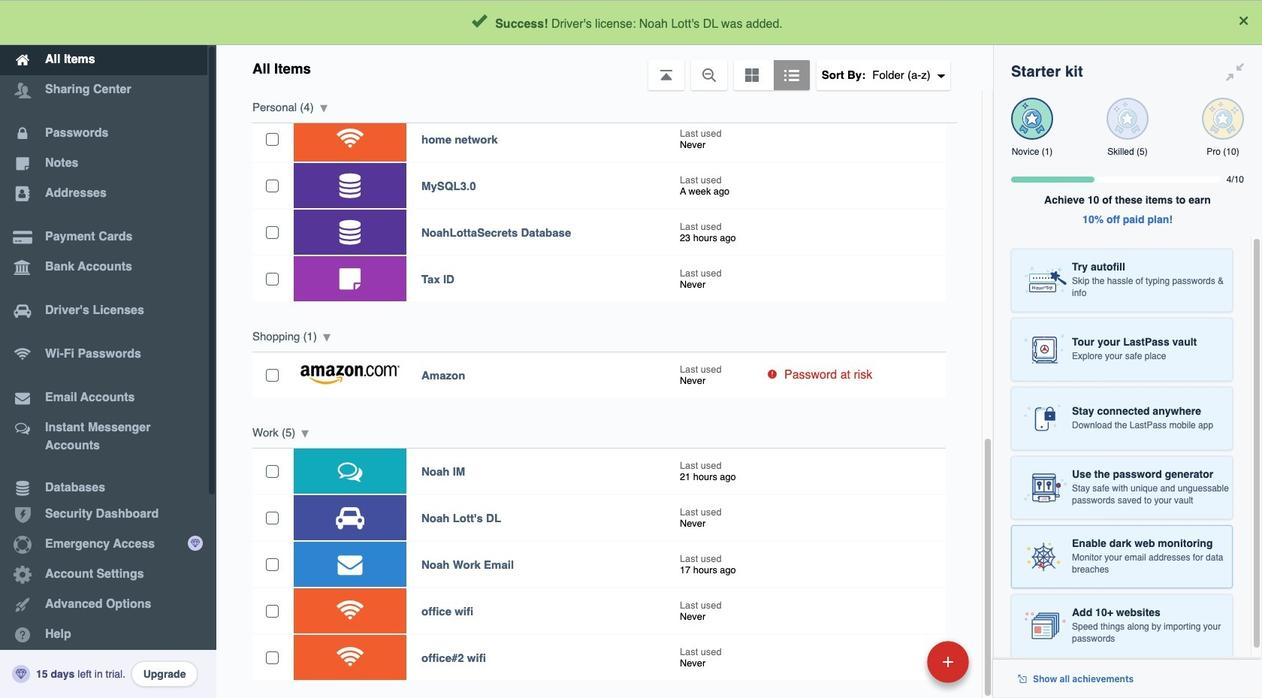 Task type: vqa. For each thing, say whether or not it's contained in the screenshot.
LastPass image
no



Task type: locate. For each thing, give the bounding box(es) containing it.
vault options navigation
[[216, 45, 994, 90]]

alert
[[0, 0, 1263, 45]]

Search search field
[[362, 6, 963, 39]]

search my vault text field
[[362, 6, 963, 39]]



Task type: describe. For each thing, give the bounding box(es) containing it.
main navigation navigation
[[0, 0, 216, 698]]

new item navigation
[[824, 637, 979, 698]]

new item element
[[824, 640, 975, 683]]



